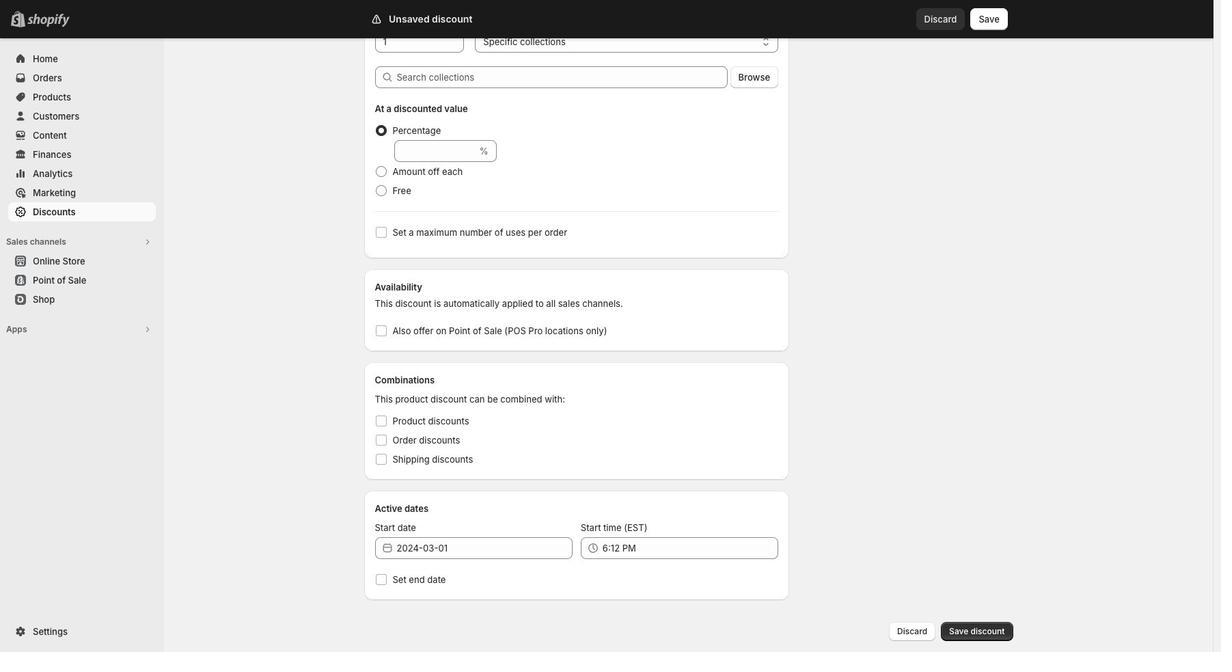 Task type: vqa. For each thing, say whether or not it's contained in the screenshot.
Line chart IMAGE
no



Task type: describe. For each thing, give the bounding box(es) containing it.
YYYY-MM-DD text field
[[397, 537, 573, 559]]

Enter time text field
[[603, 537, 779, 559]]



Task type: locate. For each thing, give the bounding box(es) containing it.
Search collections text field
[[397, 66, 728, 88]]

None text field
[[375, 31, 464, 53], [394, 140, 477, 162], [375, 31, 464, 53], [394, 140, 477, 162]]

shopify image
[[27, 14, 70, 27]]



